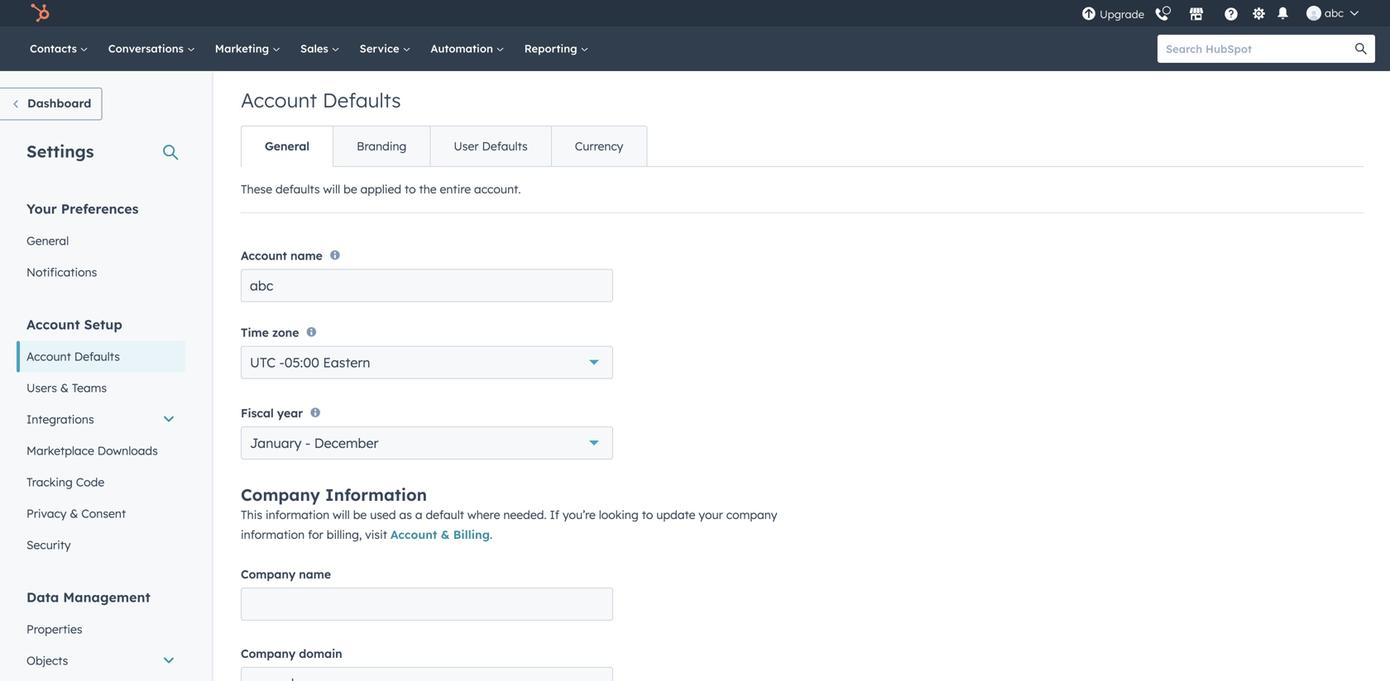 Task type: vqa. For each thing, say whether or not it's contained in the screenshot.
'pay'
no



Task type: locate. For each thing, give the bounding box(es) containing it.
reporting
[[524, 42, 580, 55]]

marketplace downloads link
[[17, 436, 185, 467]]

0 vertical spatial general
[[265, 139, 310, 154]]

&
[[60, 381, 69, 396], [70, 507, 78, 521], [441, 528, 450, 542]]

2 vertical spatial &
[[441, 528, 450, 542]]

name down the for
[[299, 568, 331, 582]]

currency link
[[551, 127, 647, 166]]

account defaults down account setup
[[26, 350, 120, 364]]

1 vertical spatial will
[[333, 508, 350, 523]]

1 company from the top
[[241, 485, 320, 506]]

account setup
[[26, 317, 122, 333]]

defaults inside 'account setup' element
[[74, 350, 120, 364]]

2 horizontal spatial defaults
[[482, 139, 528, 154]]

0 horizontal spatial general link
[[17, 225, 185, 257]]

defaults inside navigation
[[482, 139, 528, 154]]

general down the your
[[26, 234, 69, 248]]

1 vertical spatial information
[[241, 528, 305, 542]]

account defaults down sales link
[[241, 88, 401, 113]]

will
[[323, 182, 340, 197], [333, 508, 350, 523]]

be left applied
[[344, 182, 357, 197]]

tracking code
[[26, 475, 104, 490]]

if
[[550, 508, 559, 523]]

you're
[[563, 508, 596, 523]]

upgrade image
[[1082, 7, 1096, 22]]

1 vertical spatial account defaults
[[26, 350, 120, 364]]

time zone
[[241, 326, 299, 340]]

teams
[[72, 381, 107, 396]]

looking
[[599, 508, 639, 523]]

december
[[314, 435, 379, 452]]

account defaults
[[241, 88, 401, 113], [26, 350, 120, 364]]

name down defaults
[[290, 249, 323, 263]]

account up users
[[26, 350, 71, 364]]

billing
[[453, 528, 490, 542]]

1 horizontal spatial to
[[642, 508, 653, 523]]

company down the this
[[241, 568, 296, 582]]

information down the this
[[241, 528, 305, 542]]

1 horizontal spatial general link
[[242, 127, 333, 166]]

user defaults link
[[430, 127, 551, 166]]

0 vertical spatial be
[[344, 182, 357, 197]]

defaults up branding at the left of the page
[[323, 88, 401, 113]]

for
[[308, 528, 323, 542]]

marketplaces button
[[1179, 0, 1214, 26]]

1 vertical spatial general
[[26, 234, 69, 248]]

tracking
[[26, 475, 73, 490]]

marketplaces image
[[1189, 7, 1204, 22]]

0 vertical spatial name
[[290, 249, 323, 263]]

0 vertical spatial company
[[241, 485, 320, 506]]

help button
[[1217, 4, 1245, 22]]

account.
[[474, 182, 521, 197]]

- right january
[[305, 435, 310, 452]]

0 horizontal spatial -
[[279, 355, 284, 371]]

0 vertical spatial will
[[323, 182, 340, 197]]

contacts link
[[20, 26, 98, 71]]

account left the setup
[[26, 317, 80, 333]]

conversations link
[[98, 26, 205, 71]]

company left domain
[[241, 647, 296, 662]]

general link
[[242, 127, 333, 166], [17, 225, 185, 257]]

data management
[[26, 590, 150, 606]]

your preferences
[[26, 201, 139, 217]]

notifications button
[[1273, 5, 1293, 22]]

security link
[[17, 530, 185, 561]]

2 company from the top
[[241, 568, 296, 582]]

general link for preferences
[[17, 225, 185, 257]]

0 vertical spatial information
[[266, 508, 329, 523]]

be left used
[[353, 508, 367, 523]]

account setup element
[[17, 316, 185, 561]]

default
[[426, 508, 464, 523]]

automation link
[[421, 26, 514, 71]]

menu containing abc
[[1080, 0, 1370, 26]]

search button
[[1347, 35, 1375, 63]]

2 horizontal spatial &
[[441, 528, 450, 542]]

company for company name
[[241, 568, 296, 582]]

2 vertical spatial defaults
[[74, 350, 120, 364]]

general link down preferences
[[17, 225, 185, 257]]

general up defaults
[[265, 139, 310, 154]]

company domain
[[241, 647, 342, 662]]

& for teams
[[60, 381, 69, 396]]

1 horizontal spatial &
[[70, 507, 78, 521]]

Account name text field
[[241, 269, 613, 302]]

will up billing,
[[333, 508, 350, 523]]

account & billing .
[[390, 528, 493, 542]]

to left the
[[405, 182, 416, 197]]

company
[[241, 485, 320, 506], [241, 568, 296, 582], [241, 647, 296, 662]]

0 vertical spatial account defaults
[[241, 88, 401, 113]]

to
[[405, 182, 416, 197], [642, 508, 653, 523]]

information
[[266, 508, 329, 523], [241, 528, 305, 542]]

1 vertical spatial -
[[305, 435, 310, 452]]

0 horizontal spatial to
[[405, 182, 416, 197]]

will for defaults
[[323, 182, 340, 197]]

company for company information
[[241, 485, 320, 506]]

0 vertical spatial &
[[60, 381, 69, 396]]

company for company domain
[[241, 647, 296, 662]]

defaults
[[323, 88, 401, 113], [482, 139, 528, 154], [74, 350, 120, 364]]

0 vertical spatial general link
[[242, 127, 333, 166]]

properties link
[[17, 614, 185, 646]]

3 company from the top
[[241, 647, 296, 662]]

integrations
[[26, 413, 94, 427]]

general link for defaults
[[242, 127, 333, 166]]

1 horizontal spatial -
[[305, 435, 310, 452]]

time
[[241, 326, 269, 340]]

be
[[344, 182, 357, 197], [353, 508, 367, 523]]

1 vertical spatial be
[[353, 508, 367, 523]]

1 vertical spatial general link
[[17, 225, 185, 257]]

tracking code link
[[17, 467, 185, 499]]

0 vertical spatial defaults
[[323, 88, 401, 113]]

privacy
[[26, 507, 67, 521]]

1 horizontal spatial general
[[265, 139, 310, 154]]

help image
[[1224, 7, 1239, 22]]

information up the for
[[266, 508, 329, 523]]

& for consent
[[70, 507, 78, 521]]

objects button
[[17, 646, 185, 677]]

name for account name
[[290, 249, 323, 263]]

0 horizontal spatial &
[[60, 381, 69, 396]]

general for account
[[265, 139, 310, 154]]

1 horizontal spatial account defaults
[[241, 88, 401, 113]]

code
[[76, 475, 104, 490]]

sales link
[[290, 26, 350, 71]]

general inside your preferences element
[[26, 234, 69, 248]]

hubspot link
[[20, 3, 62, 23]]

defaults right user
[[482, 139, 528, 154]]

account name
[[241, 249, 323, 263]]

these
[[241, 182, 272, 197]]

& down "default"
[[441, 528, 450, 542]]

this information will be used as a default where needed. if you're looking to update your company information for billing, visit
[[241, 508, 777, 542]]

gary orlando image
[[1307, 6, 1322, 21]]

calling icon image
[[1154, 8, 1169, 23]]

general link up defaults
[[242, 127, 333, 166]]

will inside this information will be used as a default where needed. if you're looking to update your company information for billing, visit
[[333, 508, 350, 523]]

applied
[[360, 182, 401, 197]]

2 vertical spatial company
[[241, 647, 296, 662]]

defaults up users & teams link
[[74, 350, 120, 364]]

to left update
[[642, 508, 653, 523]]

& right privacy
[[70, 507, 78, 521]]

currency
[[575, 139, 623, 154]]

navigation
[[241, 126, 647, 167]]

1 horizontal spatial defaults
[[323, 88, 401, 113]]

1 vertical spatial defaults
[[482, 139, 528, 154]]

0 horizontal spatial account defaults
[[26, 350, 120, 364]]

be inside this information will be used as a default where needed. if you're looking to update your company information for billing, visit
[[353, 508, 367, 523]]

menu
[[1080, 0, 1370, 26]]

notifications image
[[1276, 7, 1291, 22]]

fiscal
[[241, 406, 274, 421]]

will right defaults
[[323, 182, 340, 197]]

be for used
[[353, 508, 367, 523]]

0 horizontal spatial defaults
[[74, 350, 120, 364]]

1 vertical spatial name
[[299, 568, 331, 582]]

domain
[[299, 647, 342, 662]]

0 vertical spatial to
[[405, 182, 416, 197]]

Company domain text field
[[241, 668, 613, 682]]

general inside navigation
[[265, 139, 310, 154]]

1 vertical spatial &
[[70, 507, 78, 521]]

calling icon button
[[1148, 1, 1176, 25]]

defaults for account defaults link
[[74, 350, 120, 364]]

1 vertical spatial company
[[241, 568, 296, 582]]

& for billing
[[441, 528, 450, 542]]

settings image
[[1252, 7, 1267, 22]]

name
[[290, 249, 323, 263], [299, 568, 331, 582]]

& right users
[[60, 381, 69, 396]]

1 vertical spatial to
[[642, 508, 653, 523]]

0 horizontal spatial general
[[26, 234, 69, 248]]

settings
[[26, 141, 94, 162]]

needed.
[[503, 508, 547, 523]]

general for your
[[26, 234, 69, 248]]

dashboard link
[[0, 88, 102, 120]]

company up the this
[[241, 485, 320, 506]]

0 vertical spatial -
[[279, 355, 284, 371]]

- right utc
[[279, 355, 284, 371]]

will for information
[[333, 508, 350, 523]]

user
[[454, 139, 479, 154]]

account down marketing link
[[241, 88, 317, 113]]



Task type: describe. For each thing, give the bounding box(es) containing it.
privacy & consent link
[[17, 499, 185, 530]]

notifications
[[26, 265, 97, 280]]

account down the these
[[241, 249, 287, 263]]

reporting link
[[514, 26, 599, 71]]

visit
[[365, 528, 387, 542]]

service
[[360, 42, 402, 55]]

name for company name
[[299, 568, 331, 582]]

your
[[699, 508, 723, 523]]

user defaults
[[454, 139, 528, 154]]

users
[[26, 381, 57, 396]]

privacy & consent
[[26, 507, 126, 521]]

company information
[[241, 485, 427, 506]]

marketing link
[[205, 26, 290, 71]]

preferences
[[61, 201, 139, 217]]

used
[[370, 508, 396, 523]]

update
[[656, 508, 696, 523]]

billing,
[[327, 528, 362, 542]]

account defaults inside account defaults link
[[26, 350, 120, 364]]

users & teams
[[26, 381, 107, 396]]

data
[[26, 590, 59, 606]]

defaults
[[276, 182, 320, 197]]

abc
[[1325, 6, 1344, 20]]

downloads
[[97, 444, 158, 458]]

Company name text field
[[241, 588, 613, 621]]

data management element
[[17, 589, 185, 682]]

be for applied
[[344, 182, 357, 197]]

.
[[490, 528, 493, 542]]

hubspot image
[[30, 3, 50, 23]]

sales
[[300, 42, 332, 55]]

search image
[[1355, 43, 1367, 55]]

upgrade
[[1100, 7, 1144, 21]]

january
[[250, 435, 302, 452]]

your preferences element
[[17, 200, 185, 288]]

entire
[[440, 182, 471, 197]]

objects
[[26, 654, 68, 669]]

company name
[[241, 568, 331, 582]]

utc -05:00 eastern button
[[241, 346, 613, 380]]

where
[[467, 508, 500, 523]]

a
[[415, 508, 422, 523]]

company
[[726, 508, 777, 523]]

notifications link
[[17, 257, 185, 288]]

05:00
[[284, 355, 319, 371]]

security
[[26, 538, 71, 553]]

automation
[[431, 42, 496, 55]]

consent
[[81, 507, 126, 521]]

eastern
[[323, 355, 370, 371]]

Search HubSpot search field
[[1158, 35, 1360, 63]]

- for 05:00
[[279, 355, 284, 371]]

the
[[419, 182, 437, 197]]

properties
[[26, 623, 82, 637]]

account defaults link
[[17, 341, 185, 373]]

branding
[[357, 139, 407, 154]]

account & billing link
[[390, 528, 490, 542]]

zone
[[272, 326, 299, 340]]

users & teams link
[[17, 373, 185, 404]]

utc -05:00 eastern
[[250, 355, 370, 371]]

marketing
[[215, 42, 272, 55]]

account down a
[[390, 528, 437, 542]]

branding link
[[333, 127, 430, 166]]

fiscal year
[[241, 406, 303, 421]]

information
[[325, 485, 427, 506]]

defaults for user defaults link at left top
[[482, 139, 528, 154]]

january - december button
[[241, 427, 613, 460]]

navigation containing general
[[241, 126, 647, 167]]

abc button
[[1297, 0, 1369, 26]]

this
[[241, 508, 262, 523]]

service link
[[350, 26, 421, 71]]

management
[[63, 590, 150, 606]]

- for december
[[305, 435, 310, 452]]

settings link
[[1249, 5, 1269, 22]]

marketplace downloads
[[26, 444, 158, 458]]

these defaults will be applied to the entire account.
[[241, 182, 521, 197]]

to inside this information will be used as a default where needed. if you're looking to update your company information for billing, visit
[[642, 508, 653, 523]]

your
[[26, 201, 57, 217]]

marketplace
[[26, 444, 94, 458]]

year
[[277, 406, 303, 421]]

contacts
[[30, 42, 80, 55]]

january - december
[[250, 435, 379, 452]]



